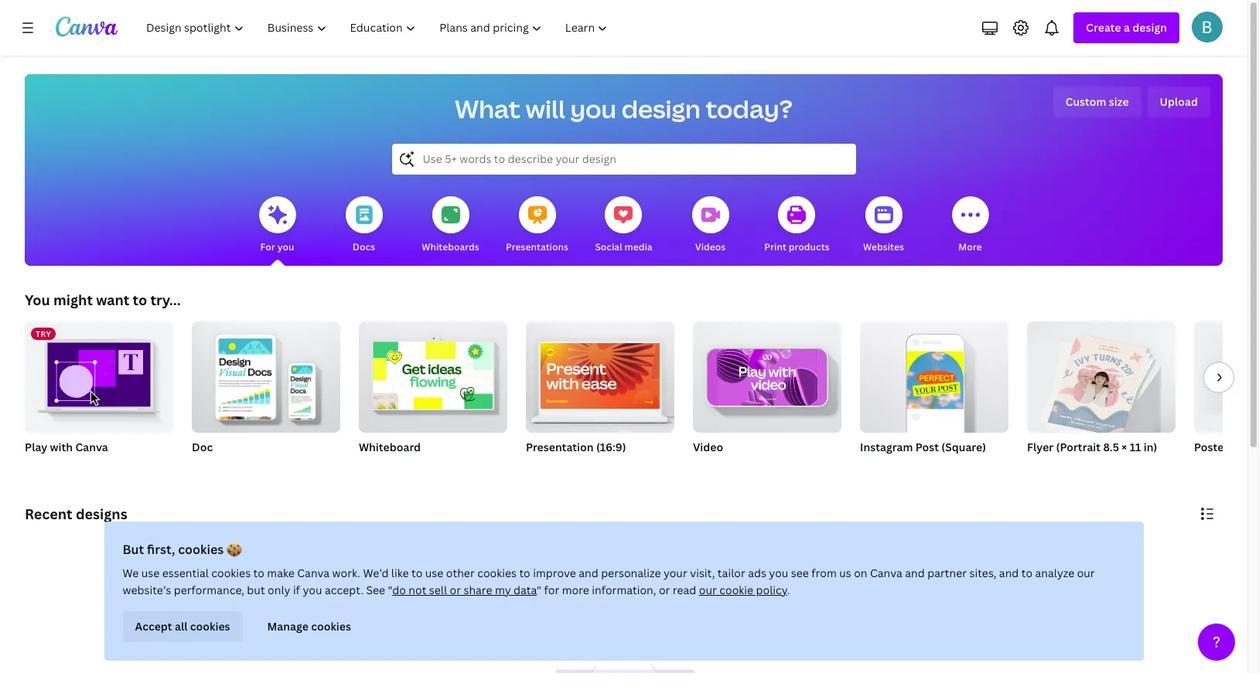 Task type: locate. For each thing, give the bounding box(es) containing it.
or
[[450, 583, 461, 598], [659, 583, 670, 598]]

Search search field
[[423, 145, 825, 174]]

use up website's
[[141, 566, 160, 581]]

0 horizontal spatial canva
[[75, 440, 108, 455]]

× left 2
[[1250, 440, 1256, 455]]

print products button
[[765, 186, 830, 266]]

" left for
[[537, 583, 542, 598]]

to
[[133, 291, 147, 310], [253, 566, 265, 581], [412, 566, 423, 581], [520, 566, 531, 581], [1022, 566, 1033, 581]]

design
[[1133, 20, 1168, 35], [622, 92, 701, 125]]

partner
[[928, 566, 967, 581]]

video
[[693, 440, 724, 455]]

presentation (16:9) group
[[526, 316, 675, 475]]

other
[[446, 566, 475, 581]]

more button
[[952, 186, 989, 266]]

you right for on the left of the page
[[278, 241, 294, 254]]

whiteboards button
[[422, 186, 480, 266]]

or left read
[[659, 583, 670, 598]]

cookies right all
[[190, 620, 230, 634]]

for you
[[260, 241, 294, 254]]

0 horizontal spatial and
[[579, 566, 599, 581]]

play
[[25, 440, 47, 455]]

1 horizontal spatial ×
[[1250, 440, 1256, 455]]

media
[[625, 241, 653, 254]]

docs button
[[345, 186, 383, 266]]

1 horizontal spatial "
[[537, 583, 542, 598]]

but first, cookies 🍪
[[123, 542, 242, 559]]

×
[[1122, 440, 1128, 455], [1250, 440, 1256, 455]]

group for instagram post (square)
[[860, 316, 1009, 433]]

2 or from the left
[[659, 583, 670, 598]]

1 vertical spatial design
[[622, 92, 701, 125]]

us
[[840, 566, 852, 581]]

1 horizontal spatial or
[[659, 583, 670, 598]]

our
[[1078, 566, 1095, 581], [699, 583, 717, 598]]

to up but
[[253, 566, 265, 581]]

custom size
[[1066, 94, 1129, 109]]

1 " from the left
[[388, 583, 392, 598]]

0 horizontal spatial our
[[699, 583, 717, 598]]

poster (18 × 24 in portrait) group
[[1195, 322, 1260, 475]]

(square)
[[942, 440, 987, 455]]

1 × from the left
[[1122, 440, 1128, 455]]

🍪
[[227, 542, 242, 559]]

sell
[[429, 583, 447, 598]]

if
[[293, 583, 300, 598]]

more
[[959, 241, 982, 254]]

0 horizontal spatial design
[[622, 92, 701, 125]]

(16:9)
[[596, 440, 626, 455]]

work.
[[332, 566, 361, 581]]

0 horizontal spatial or
[[450, 583, 461, 598]]

canva up if
[[297, 566, 330, 581]]

" inside we use essential cookies to make canva work. we'd like to use other cookies to improve and personalize your visit, tailor ads you see from us on canva and partner sites, and to analyze our website's performance, but only if you accept. see "
[[388, 583, 392, 598]]

you right if
[[303, 583, 322, 598]]

your
[[664, 566, 688, 581]]

from
[[812, 566, 837, 581]]

what
[[455, 92, 521, 125]]

social media button
[[595, 186, 653, 266]]

our down visit,
[[699, 583, 717, 598]]

flyer
[[1028, 440, 1054, 455]]

with
[[50, 440, 73, 455]]

flyer (portrait 8.5 × 11 in) group
[[1028, 316, 1176, 475]]

1 and from the left
[[579, 566, 599, 581]]

and
[[579, 566, 599, 581], [905, 566, 925, 581], [1000, 566, 1019, 581]]

and left partner
[[905, 566, 925, 581]]

accept all cookies button
[[123, 612, 243, 643]]

you
[[571, 92, 617, 125], [278, 241, 294, 254], [769, 566, 789, 581], [303, 583, 322, 598]]

accept all cookies
[[135, 620, 230, 634]]

0 vertical spatial design
[[1133, 20, 1168, 35]]

whiteboard group
[[359, 316, 508, 475]]

policy
[[756, 583, 787, 598]]

essential
[[162, 566, 209, 581]]

in)
[[1144, 440, 1158, 455]]

to up data
[[520, 566, 531, 581]]

cookies
[[178, 542, 224, 559], [211, 566, 251, 581], [478, 566, 517, 581], [190, 620, 230, 634], [311, 620, 351, 634]]

we
[[123, 566, 139, 581]]

a
[[1124, 20, 1130, 35]]

"
[[388, 583, 392, 598], [537, 583, 542, 598]]

0 horizontal spatial ×
[[1122, 440, 1128, 455]]

and up do not sell or share my data " for more information, or read our cookie policy .
[[579, 566, 599, 581]]

use up sell
[[425, 566, 444, 581]]

instagram
[[860, 440, 913, 455]]

canva inside group
[[75, 440, 108, 455]]

0 vertical spatial our
[[1078, 566, 1095, 581]]

manage cookies button
[[255, 612, 364, 643]]

cookies down accept.
[[311, 620, 351, 634]]

1 horizontal spatial use
[[425, 566, 444, 581]]

design up search search box
[[622, 92, 701, 125]]

whiteboards
[[422, 241, 480, 254]]

our cookie policy link
[[699, 583, 787, 598]]

1 horizontal spatial our
[[1078, 566, 1095, 581]]

share
[[464, 583, 493, 598]]

× left the "11"
[[1122, 440, 1128, 455]]

design right a
[[1133, 20, 1168, 35]]

2 horizontal spatial canva
[[870, 566, 903, 581]]

1 horizontal spatial and
[[905, 566, 925, 581]]

you right 'will'
[[571, 92, 617, 125]]

1 vertical spatial our
[[699, 583, 717, 598]]

play with canva group
[[25, 322, 173, 457]]

group for presentation (16:9)
[[526, 316, 675, 433]]

doc
[[192, 440, 213, 455]]

" right see
[[388, 583, 392, 598]]

2 horizontal spatial and
[[1000, 566, 1019, 581]]

social
[[595, 241, 623, 254]]

do not sell or share my data link
[[392, 583, 537, 598]]

top level navigation element
[[136, 12, 622, 43]]

and right sites,
[[1000, 566, 1019, 581]]

what will you design today?
[[455, 92, 793, 125]]

we use essential cookies to make canva work. we'd like to use other cookies to improve and personalize your visit, tailor ads you see from us on canva and partner sites, and to analyze our website's performance, but only if you accept. see "
[[123, 566, 1095, 598]]

read
[[673, 583, 697, 598]]

recent
[[25, 505, 72, 524]]

accept.
[[325, 583, 364, 598]]

or right sell
[[450, 583, 461, 598]]

.
[[787, 583, 790, 598]]

None search field
[[392, 144, 856, 175]]

do
[[392, 583, 406, 598]]

2 and from the left
[[905, 566, 925, 581]]

our right analyze
[[1078, 566, 1095, 581]]

1 horizontal spatial design
[[1133, 20, 1168, 35]]

canva right on
[[870, 566, 903, 581]]

doc group
[[192, 316, 340, 475]]

0 horizontal spatial "
[[388, 583, 392, 598]]

you might want to try...
[[25, 291, 181, 310]]

0 horizontal spatial use
[[141, 566, 160, 581]]

group for whiteboard
[[359, 316, 508, 433]]

group
[[192, 316, 340, 433], [359, 316, 508, 433], [526, 316, 675, 433], [693, 316, 842, 433], [860, 316, 1009, 433], [1028, 316, 1176, 438], [1195, 322, 1260, 433]]

poster (18 × 2
[[1195, 440, 1260, 455]]

docs
[[353, 241, 375, 254]]

print
[[765, 241, 787, 254]]

canva right with
[[75, 440, 108, 455]]



Task type: describe. For each thing, give the bounding box(es) containing it.
videos button
[[692, 186, 729, 266]]

but
[[123, 542, 144, 559]]

but
[[247, 583, 265, 598]]

to left analyze
[[1022, 566, 1033, 581]]

first,
[[147, 542, 175, 559]]

tailor
[[718, 566, 746, 581]]

create a design
[[1087, 20, 1168, 35]]

manage cookies
[[267, 620, 351, 634]]

group for flyer (portrait 8.5 × 11 in)
[[1028, 316, 1176, 438]]

(portrait
[[1057, 440, 1101, 455]]

cookies up essential
[[178, 542, 224, 559]]

want
[[96, 291, 129, 310]]

you up policy
[[769, 566, 789, 581]]

data
[[514, 583, 537, 598]]

to left 'try...'
[[133, 291, 147, 310]]

3 and from the left
[[1000, 566, 1019, 581]]

might
[[53, 291, 93, 310]]

presentations button
[[506, 186, 569, 266]]

cookies up my
[[478, 566, 517, 581]]

print products
[[765, 241, 830, 254]]

ads
[[748, 566, 767, 581]]

more
[[562, 583, 590, 598]]

2 " from the left
[[537, 583, 542, 598]]

cookies inside manage cookies button
[[311, 620, 351, 634]]

products
[[789, 241, 830, 254]]

poster
[[1195, 440, 1229, 455]]

websites
[[864, 241, 905, 254]]

for
[[260, 241, 275, 254]]

manage
[[267, 620, 309, 634]]

you inside button
[[278, 241, 294, 254]]

recent designs
[[25, 505, 127, 524]]

but first, cookies 🍪 dialog
[[104, 522, 1144, 662]]

flyer (portrait 8.5 × 11 in)
[[1028, 440, 1158, 455]]

upload
[[1160, 94, 1199, 109]]

improve
[[533, 566, 576, 581]]

whiteboard
[[359, 440, 421, 455]]

see
[[366, 583, 385, 598]]

2 × from the left
[[1250, 440, 1256, 455]]

only
[[268, 583, 291, 598]]

1 or from the left
[[450, 583, 461, 598]]

cookies down 🍪
[[211, 566, 251, 581]]

11
[[1130, 440, 1142, 455]]

custom
[[1066, 94, 1107, 109]]

my
[[495, 583, 511, 598]]

video group
[[693, 316, 842, 475]]

2 use from the left
[[425, 566, 444, 581]]

to right the like
[[412, 566, 423, 581]]

personalize
[[601, 566, 661, 581]]

you
[[25, 291, 50, 310]]

we'd
[[363, 566, 389, 581]]

play with canva
[[25, 440, 108, 455]]

sites,
[[970, 566, 997, 581]]

upload button
[[1148, 87, 1211, 118]]

(18
[[1231, 440, 1248, 455]]

for you button
[[259, 186, 296, 266]]

2
[[1258, 440, 1260, 455]]

our inside we use essential cookies to make canva work. we'd like to use other cookies to improve and personalize your visit, tailor ads you see from us on canva and partner sites, and to analyze our website's performance, but only if you accept. see "
[[1078, 566, 1095, 581]]

videos
[[695, 241, 726, 254]]

instagram post (square) group
[[860, 316, 1009, 475]]

try
[[36, 329, 52, 340]]

1 use from the left
[[141, 566, 160, 581]]

like
[[391, 566, 409, 581]]

information,
[[592, 583, 657, 598]]

presentation (16:9)
[[526, 440, 626, 455]]

make
[[267, 566, 295, 581]]

website's
[[123, 583, 171, 598]]

1 horizontal spatial canva
[[297, 566, 330, 581]]

visit,
[[690, 566, 715, 581]]

design inside dropdown button
[[1133, 20, 1168, 35]]

not
[[409, 583, 427, 598]]

on
[[854, 566, 868, 581]]

create a design button
[[1074, 12, 1180, 43]]

websites button
[[864, 186, 905, 266]]

create
[[1087, 20, 1122, 35]]

social media
[[595, 241, 653, 254]]

brad klo image
[[1192, 12, 1223, 43]]

for
[[544, 583, 560, 598]]

do not sell or share my data " for more information, or read our cookie policy .
[[392, 583, 790, 598]]

group for poster (18 × 2
[[1195, 322, 1260, 433]]

presentations
[[506, 241, 569, 254]]

cookies inside accept all cookies 'button'
[[190, 620, 230, 634]]

designs
[[76, 505, 127, 524]]

cookie
[[720, 583, 754, 598]]

size
[[1109, 94, 1129, 109]]

all
[[175, 620, 188, 634]]

see
[[791, 566, 809, 581]]

custom size button
[[1054, 87, 1142, 118]]

presentation
[[526, 440, 594, 455]]



Task type: vqa. For each thing, say whether or not it's contained in the screenshot.
cookie
yes



